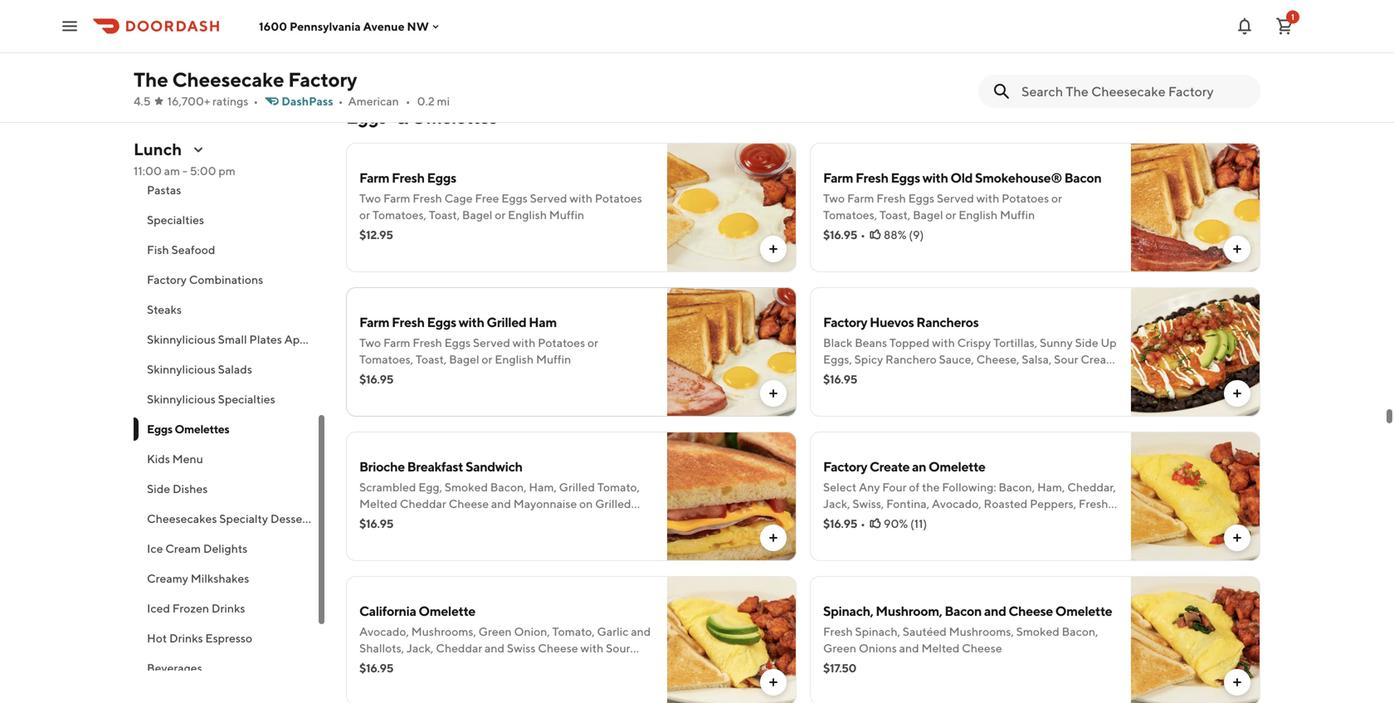 Task type: vqa. For each thing, say whether or not it's contained in the screenshot.
'CREAMY'
yes



Task type: describe. For each thing, give the bounding box(es) containing it.
avenue
[[363, 19, 405, 33]]

sour inside factory huevos rancheros black beans topped with crispy tortillas, sunny side up eggs, spicy ranchero sauce, cheese, salsa, sour cream and avocado
[[1055, 352, 1079, 366]]

0.2
[[417, 94, 435, 108]]

skinnylicious salads
[[147, 362, 252, 376]]

spinach, mushroom, bacon and cheese omelette fresh spinach, sautéed mushrooms, smoked bacon, green onions and melted cheese $17.50
[[824, 603, 1113, 675]]

tortillas,
[[994, 336, 1038, 350]]

smoked inside brioche breakfast sandwich scrambled egg, smoked bacon, ham, grilled tomato, melted cheddar cheese and mayonnaise on grilled brioche bread. served with potatoes
[[445, 480, 488, 494]]

farm fresh eggs with grilled ham image
[[668, 287, 797, 417]]

green inside the california omelette avocado, mushrooms, green onion, tomato, garlic and shallots, jack, cheddar and swiss cheese with sour cream
[[479, 625, 512, 638]]

roasted
[[984, 497, 1028, 511]]

ham
[[529, 314, 557, 330]]

bacon, inside factory create an omelette select any four of the following: bacon, ham, cheddar, jack, swiss, fontina, avocado, roasted peppers, fresh mushrooms, asparagus, spinach, bell peppers, fresh tomato, red onions or green onions
[[999, 480, 1035, 494]]

melted inside brioche breakfast sandwich scrambled egg, smoked bacon, ham, grilled tomato, melted cheddar cheese and mayonnaise on grilled brioche bread. served with potatoes
[[360, 497, 398, 511]]

1 vertical spatial grilled
[[559, 480, 595, 494]]

hot drinks espresso
[[147, 631, 253, 645]]

and inside factory huevos rancheros black beans topped with crispy tortillas, sunny side up eggs, spicy ranchero sauce, cheese, salsa, sour cream and avocado
[[824, 369, 844, 383]]

english inside "farm fresh eggs with grilled ham two farm fresh eggs served with potatoes or tomatoes, toast, bagel or english muffin $16.95"
[[495, 352, 534, 366]]

salads
[[218, 362, 252, 376]]

american • 0.2 mi
[[348, 94, 450, 108]]

add item to cart image for cage
[[767, 242, 780, 256]]

$16.95 inside "farm fresh eggs with grilled ham two farm fresh eggs served with potatoes or tomatoes, toast, bagel or english muffin $16.95"
[[360, 372, 394, 386]]

free
[[475, 191, 499, 205]]

plates
[[249, 332, 282, 346]]

cheddar for breakfast
[[400, 497, 447, 511]]

swiss,
[[853, 497, 884, 511]]

add item to cart image for with
[[1231, 387, 1245, 400]]

onion,
[[514, 625, 550, 638]]

$17.50
[[824, 661, 857, 675]]

notification bell image
[[1235, 16, 1255, 36]]

add item to cart image for farm fresh eggs with grilled ham
[[767, 387, 780, 400]]

smoked inside spinach, mushroom, bacon and cheese omelette fresh spinach, sautéed mushrooms, smoked bacon, green onions and melted cheese $17.50
[[1017, 625, 1060, 638]]

cheesecake
[[172, 68, 284, 91]]

factory combinations
[[147, 272, 263, 286]]

pennsylvania
[[290, 19, 361, 33]]

1
[[1292, 12, 1295, 22]]

and inside brioche breakfast sandwich scrambled egg, smoked bacon, ham, grilled tomato, melted cheddar cheese and mayonnaise on grilled brioche bread. served with potatoes
[[491, 497, 511, 511]]

potatoes inside farm fresh eggs with old smokehouse® bacon two farm fresh eggs served with potatoes or tomatoes, toast, bagel or english muffin
[[1002, 191, 1050, 205]]

creamy milkshakes
[[147, 571, 249, 585]]

brioche breakfast sandwich image
[[668, 432, 797, 561]]

add item to cart image for spinach, mushroom, bacon and cheese omelette
[[1231, 676, 1245, 689]]

kids
[[147, 452, 170, 465]]

potatoes inside "farm fresh eggs with grilled ham two farm fresh eggs served with potatoes or tomatoes, toast, bagel or english muffin $16.95"
[[538, 336, 586, 350]]

side inside button
[[147, 482, 170, 495]]

following:
[[943, 480, 997, 494]]

• left 0.2
[[406, 94, 411, 108]]

0 vertical spatial omelettes
[[411, 106, 497, 128]]

menus image
[[192, 143, 205, 156]]

add item to cart image for brioche breakfast sandwich
[[767, 531, 780, 545]]

ranchero
[[886, 352, 937, 366]]

appetizers
[[284, 332, 342, 346]]

cheesecakes
[[147, 511, 217, 525]]

farm fresh eggs image
[[668, 143, 797, 272]]

specialty
[[219, 511, 268, 525]]

tomato, inside the california omelette avocado, mushrooms, green onion, tomato, garlic and shallots, jack, cheddar and swiss cheese with sour cream
[[553, 625, 595, 638]]

factory for huevos
[[824, 314, 868, 330]]

omelette inside spinach, mushroom, bacon and cheese omelette fresh spinach, sautéed mushrooms, smoked bacon, green onions and melted cheese $17.50
[[1056, 603, 1113, 619]]

1600 pennsylvania avenue nw button
[[259, 19, 442, 33]]

1 horizontal spatial drinks
[[212, 601, 245, 615]]

90% (11)
[[884, 517, 928, 531]]

eggs* & omelettes
[[346, 106, 497, 128]]

beans
[[855, 336, 888, 350]]

served inside farm fresh eggs with old smokehouse® bacon two farm fresh eggs served with potatoes or tomatoes, toast, bagel or english muffin
[[937, 191, 975, 205]]

bagel inside "farm fresh eggs with grilled ham two farm fresh eggs served with potatoes or tomatoes, toast, bagel or english muffin $16.95"
[[449, 352, 480, 366]]

skinnylicious for skinnylicious small plates appetizers
[[147, 332, 216, 346]]

$16.95 • for factory
[[824, 517, 866, 531]]

california
[[360, 603, 416, 619]]

tomatoes, inside farm fresh eggs with old smokehouse® bacon two farm fresh eggs served with potatoes or tomatoes, toast, bagel or english muffin
[[824, 208, 878, 222]]

smokehouse®
[[976, 170, 1063, 186]]

tomatoes, inside farm fresh eggs two farm fresh cage free eggs served with potatoes or tomatoes, toast, bagel or english muffin $12.95
[[373, 208, 427, 222]]

eggs,
[[824, 352, 853, 366]]

the
[[134, 68, 168, 91]]

88% (9)
[[884, 228, 924, 242]]

cream inside the california omelette avocado, mushrooms, green onion, tomato, garlic and shallots, jack, cheddar and swiss cheese with sour cream
[[360, 658, 395, 672]]

shallots,
[[360, 641, 404, 655]]

with inside farm fresh eggs two farm fresh cage free eggs served with potatoes or tomatoes, toast, bagel or english muffin $12.95
[[570, 191, 593, 205]]

factory huevos rancheros black beans topped with crispy tortillas, sunny side up eggs, spicy ranchero sauce, cheese, salsa, sour cream and avocado
[[824, 314, 1117, 383]]

cream inside button
[[165, 541, 201, 555]]

iced
[[147, 601, 170, 615]]

(20)
[[448, 17, 471, 31]]

1 vertical spatial drinks
[[169, 631, 203, 645]]

(11)
[[911, 517, 928, 531]]

dashpass
[[282, 94, 333, 108]]

bacon, inside spinach, mushroom, bacon and cheese omelette fresh spinach, sautéed mushrooms, smoked bacon, green onions and melted cheese $17.50
[[1062, 625, 1099, 638]]

1 button
[[1269, 10, 1302, 43]]

two inside "farm fresh eggs with grilled ham two farm fresh eggs served with potatoes or tomatoes, toast, bagel or english muffin $16.95"
[[360, 336, 381, 350]]

cheesecakes specialty desserts
[[147, 511, 316, 525]]

sunny
[[1040, 336, 1073, 350]]

ice cream delights button
[[134, 533, 326, 563]]

90%
[[884, 517, 908, 531]]

green inside factory create an omelette select any four of the following: bacon, ham, cheddar, jack, swiss, fontina, avocado, roasted peppers, fresh mushrooms, asparagus, spinach, bell peppers, fresh tomato, red onions or green onions
[[946, 530, 979, 544]]

pm
[[219, 164, 236, 178]]

factory for combinations
[[147, 272, 187, 286]]

bagel inside farm fresh eggs with old smokehouse® bacon two farm fresh eggs served with potatoes or tomatoes, toast, bagel or english muffin
[[913, 208, 944, 222]]

1 vertical spatial omelettes
[[175, 422, 229, 435]]

2 vertical spatial grilled
[[595, 497, 631, 511]]

or inside factory create an omelette select any four of the following: bacon, ham, cheddar, jack, swiss, fontina, avocado, roasted peppers, fresh mushrooms, asparagus, spinach, bell peppers, fresh tomato, red onions or green onions
[[933, 530, 944, 544]]

california omelette avocado, mushrooms, green onion, tomato, garlic and shallots, jack, cheddar and swiss cheese with sour cream
[[360, 603, 651, 672]]

crispy
[[958, 336, 992, 350]]

bell
[[999, 514, 1019, 527]]

ratings
[[213, 94, 249, 108]]

spinach, inside factory create an omelette select any four of the following: bacon, ham, cheddar, jack, swiss, fontina, avocado, roasted peppers, fresh mushrooms, asparagus, spinach, bell peppers, fresh tomato, red onions or green onions
[[951, 514, 997, 527]]

breakfast
[[407, 459, 463, 474]]

mushrooms, inside spinach, mushroom, bacon and cheese omelette fresh spinach, sautéed mushrooms, smoked bacon, green onions and melted cheese $17.50
[[949, 625, 1014, 638]]

11:00
[[134, 164, 162, 178]]

ice cream delights
[[147, 541, 248, 555]]

skinnylicious specialties
[[147, 392, 275, 406]]

farm fresh eggs with grilled ham two farm fresh eggs served with potatoes or tomatoes, toast, bagel or english muffin $16.95
[[360, 314, 599, 386]]

cage
[[445, 191, 473, 205]]

2 vertical spatial spinach,
[[856, 625, 901, 638]]

two inside farm fresh eggs two farm fresh cage free eggs served with potatoes or tomatoes, toast, bagel or english muffin $12.95
[[360, 191, 381, 205]]

0 horizontal spatial specialties
[[147, 213, 204, 226]]

fresh inside spinach, mushroom, bacon and cheese omelette fresh spinach, sautéed mushrooms, smoked bacon, green onions and melted cheese $17.50
[[824, 625, 853, 638]]

hot
[[147, 631, 167, 645]]

$25.95
[[360, 17, 396, 31]]

skinnylicious for skinnylicious specialties
[[147, 392, 216, 406]]

eggs*
[[346, 106, 393, 128]]

milkshakes
[[191, 571, 249, 585]]

farm fresh eggs two farm fresh cage free eggs served with potatoes or tomatoes, toast, bagel or english muffin $12.95
[[360, 170, 643, 242]]

&
[[397, 106, 408, 128]]

steaks
[[147, 302, 182, 316]]

espresso
[[205, 631, 253, 645]]

two inside farm fresh eggs with old smokehouse® bacon two farm fresh eggs served with potatoes or tomatoes, toast, bagel or english muffin
[[824, 191, 845, 205]]

served inside brioche breakfast sandwich scrambled egg, smoked bacon, ham, grilled tomato, melted cheddar cheese and mayonnaise on grilled brioche bread. served with potatoes
[[440, 514, 477, 527]]

cheese inside the california omelette avocado, mushrooms, green onion, tomato, garlic and shallots, jack, cheddar and swiss cheese with sour cream
[[538, 641, 578, 655]]

bagel inside farm fresh eggs two farm fresh cage free eggs served with potatoes or tomatoes, toast, bagel or english muffin $12.95
[[462, 208, 493, 222]]

$16.95 • for farm
[[824, 228, 866, 242]]

0 vertical spatial peppers,
[[1030, 497, 1077, 511]]

skinnylicious® grilled steak medallions image
[[1132, 0, 1261, 70]]

skinnylicious specialties button
[[134, 384, 326, 414]]

muffin inside farm fresh eggs two farm fresh cage free eggs served with potatoes or tomatoes, toast, bagel or english muffin $12.95
[[549, 208, 585, 222]]

iced frozen drinks button
[[134, 593, 326, 623]]

sautéed
[[903, 625, 947, 638]]

english inside farm fresh eggs two farm fresh cage free eggs served with potatoes or tomatoes, toast, bagel or english muffin $12.95
[[508, 208, 547, 222]]

11:00 am - 5:00 pm
[[134, 164, 236, 178]]

lunch
[[134, 139, 182, 159]]

ice
[[147, 541, 163, 555]]

1600 pennsylvania avenue nw
[[259, 19, 429, 33]]

beverages
[[147, 661, 202, 675]]

pastas
[[147, 183, 181, 196]]

american
[[348, 94, 399, 108]]

88%
[[884, 228, 907, 242]]

green inside spinach, mushroom, bacon and cheese omelette fresh spinach, sautéed mushrooms, smoked bacon, green onions and melted cheese $17.50
[[824, 641, 857, 655]]

rancheros
[[917, 314, 979, 330]]

onions down bell
[[982, 530, 1020, 544]]



Task type: locate. For each thing, give the bounding box(es) containing it.
1 ham, from the left
[[529, 480, 557, 494]]

specialties down salads
[[218, 392, 275, 406]]

0 vertical spatial green
[[946, 530, 979, 544]]

2 vertical spatial green
[[824, 641, 857, 655]]

sour down garlic
[[606, 641, 631, 655]]

0 horizontal spatial smoked
[[445, 480, 488, 494]]

0 horizontal spatial melted
[[360, 497, 398, 511]]

1 vertical spatial peppers,
[[1022, 514, 1068, 527]]

• left american
[[338, 94, 343, 108]]

omelette inside the california omelette avocado, mushrooms, green onion, tomato, garlic and shallots, jack, cheddar and swiss cheese with sour cream
[[419, 603, 476, 619]]

spinach, down following:
[[951, 514, 997, 527]]

the cheesecake factory
[[134, 68, 357, 91]]

cheddar up bread.
[[400, 497, 447, 511]]

toast, inside farm fresh eggs with old smokehouse® bacon two farm fresh eggs served with potatoes or tomatoes, toast, bagel or english muffin
[[880, 208, 911, 222]]

open menu image
[[60, 16, 80, 36]]

0 horizontal spatial cream
[[165, 541, 201, 555]]

delights
[[203, 541, 248, 555]]

2 vertical spatial tomato,
[[553, 625, 595, 638]]

2 brioche from the top
[[360, 514, 401, 527]]

1 vertical spatial skinnylicious
[[147, 362, 216, 376]]

dishes
[[173, 482, 208, 495]]

hot drinks espresso button
[[134, 623, 326, 653]]

muffin inside "farm fresh eggs with grilled ham two farm fresh eggs served with potatoes or tomatoes, toast, bagel or english muffin $16.95"
[[536, 352, 571, 366]]

$16.95 • left 88%
[[824, 228, 866, 242]]

0 horizontal spatial mushrooms,
[[412, 625, 476, 638]]

the
[[922, 480, 940, 494]]

pastas button
[[134, 175, 326, 205]]

omelettes right & on the top of page
[[411, 106, 497, 128]]

0 vertical spatial avocado,
[[932, 497, 982, 511]]

specialties button
[[134, 205, 326, 235]]

1 items, open order cart image
[[1275, 16, 1295, 36]]

1 vertical spatial brioche
[[360, 514, 401, 527]]

sauce,
[[939, 352, 975, 366]]

fresh
[[392, 170, 425, 186], [856, 170, 889, 186], [413, 191, 442, 205], [877, 191, 906, 205], [392, 314, 425, 330], [413, 336, 442, 350], [1079, 497, 1109, 511], [1071, 514, 1100, 527], [824, 625, 853, 638]]

2 skinnylicious from the top
[[147, 362, 216, 376]]

1 horizontal spatial avocado,
[[932, 497, 982, 511]]

egg,
[[419, 480, 442, 494]]

grilled left ham
[[487, 314, 527, 330]]

ham, left the "cheddar,"
[[1038, 480, 1066, 494]]

cheddar inside the california omelette avocado, mushrooms, green onion, tomato, garlic and shallots, jack, cheddar and swiss cheese with sour cream
[[436, 641, 483, 655]]

garlic
[[597, 625, 629, 638]]

green up swiss
[[479, 625, 512, 638]]

avocado, inside the california omelette avocado, mushrooms, green onion, tomato, garlic and shallots, jack, cheddar and swiss cheese with sour cream
[[360, 625, 409, 638]]

1 vertical spatial $16.95 •
[[824, 517, 866, 531]]

tomato,
[[598, 480, 640, 494], [824, 530, 866, 544], [553, 625, 595, 638]]

1 horizontal spatial omelettes
[[411, 106, 497, 128]]

0 vertical spatial cheddar
[[400, 497, 447, 511]]

salsa,
[[1022, 352, 1052, 366]]

skinnylicious up the 'skinnylicious specialties'
[[147, 362, 216, 376]]

0 vertical spatial specialties
[[147, 213, 204, 226]]

1 vertical spatial specialties
[[218, 392, 275, 406]]

skinnylicious
[[147, 332, 216, 346], [147, 362, 216, 376], [147, 392, 216, 406]]

cheddar
[[400, 497, 447, 511], [436, 641, 483, 655]]

0 vertical spatial bacon
[[1065, 170, 1102, 186]]

brioche down the scrambled
[[360, 514, 401, 527]]

drinks
[[212, 601, 245, 615], [169, 631, 203, 645]]

melted inside spinach, mushroom, bacon and cheese omelette fresh spinach, sautéed mushrooms, smoked bacon, green onions and melted cheese $17.50
[[922, 641, 960, 655]]

1 horizontal spatial cream
[[360, 658, 395, 672]]

spinach, up '$17.50'
[[824, 603, 874, 619]]

$16.95 • down swiss,
[[824, 517, 866, 531]]

0 horizontal spatial green
[[479, 625, 512, 638]]

2 vertical spatial cream
[[360, 658, 395, 672]]

0 horizontal spatial omelettes
[[175, 422, 229, 435]]

2 horizontal spatial cream
[[1081, 352, 1117, 366]]

2 horizontal spatial tomato,
[[824, 530, 866, 544]]

muffin inside farm fresh eggs with old smokehouse® bacon two farm fresh eggs served with potatoes or tomatoes, toast, bagel or english muffin
[[1000, 208, 1036, 222]]

frozen
[[173, 601, 209, 615]]

0 horizontal spatial sour
[[606, 641, 631, 655]]

mushrooms, down california
[[412, 625, 476, 638]]

• down swiss,
[[861, 517, 866, 531]]

skinnylicious for skinnylicious salads
[[147, 362, 216, 376]]

1 horizontal spatial bacon,
[[999, 480, 1035, 494]]

tomato, inside brioche breakfast sandwich scrambled egg, smoked bacon, ham, grilled tomato, melted cheddar cheese and mayonnaise on grilled brioche bread. served with potatoes
[[598, 480, 640, 494]]

smoked
[[445, 480, 488, 494], [1017, 625, 1060, 638]]

onions down mushroom,
[[859, 641, 897, 655]]

add item to cart image for tomato,
[[767, 676, 780, 689]]

factory create an omelette select any four of the following: bacon, ham, cheddar, jack, swiss, fontina, avocado, roasted peppers, fresh mushrooms, asparagus, spinach, bell peppers, fresh tomato, red onions or green onions
[[824, 459, 1117, 544]]

1 horizontal spatial tomato,
[[598, 480, 640, 494]]

ham, inside factory create an omelette select any four of the following: bacon, ham, cheddar, jack, swiss, fontina, avocado, roasted peppers, fresh mushrooms, asparagus, spinach, bell peppers, fresh tomato, red onions or green onions
[[1038, 480, 1066, 494]]

cheddar inside brioche breakfast sandwich scrambled egg, smoked bacon, ham, grilled tomato, melted cheddar cheese and mayonnaise on grilled brioche bread. served with potatoes
[[400, 497, 447, 511]]

farm fresh eggs with old smokehouse® bacon image
[[1132, 143, 1261, 272]]

onions inside spinach, mushroom, bacon and cheese omelette fresh spinach, sautéed mushrooms, smoked bacon, green onions and melted cheese $17.50
[[859, 641, 897, 655]]

kids menu button
[[134, 444, 326, 474]]

-
[[183, 164, 188, 178]]

toast, inside farm fresh eggs two farm fresh cage free eggs served with potatoes or tomatoes, toast, bagel or english muffin $12.95
[[429, 208, 460, 222]]

served
[[530, 191, 568, 205], [937, 191, 975, 205], [473, 336, 510, 350], [440, 514, 477, 527]]

toast, inside "farm fresh eggs with grilled ham two farm fresh eggs served with potatoes or tomatoes, toast, bagel or english muffin $16.95"
[[416, 352, 447, 366]]

topped
[[890, 336, 930, 350]]

bacon inside farm fresh eggs with old smokehouse® bacon two farm fresh eggs served with potatoes or tomatoes, toast, bagel or english muffin
[[1065, 170, 1102, 186]]

mushrooms, right sautéed
[[949, 625, 1014, 638]]

cheese inside brioche breakfast sandwich scrambled egg, smoked bacon, ham, grilled tomato, melted cheddar cheese and mayonnaise on grilled brioche bread. served with potatoes
[[449, 497, 489, 511]]

• down the cheesecake factory
[[254, 94, 258, 108]]

steaks button
[[134, 294, 326, 324]]

an
[[912, 459, 927, 474]]

side down kids
[[147, 482, 170, 495]]

with inside the california omelette avocado, mushrooms, green onion, tomato, garlic and shallots, jack, cheddar and swiss cheese with sour cream
[[581, 641, 604, 655]]

1 vertical spatial spinach,
[[824, 603, 874, 619]]

cream inside factory huevos rancheros black beans topped with crispy tortillas, sunny side up eggs, spicy ranchero sauce, cheese, salsa, sour cream and avocado
[[1081, 352, 1117, 366]]

add item to cart image
[[767, 387, 780, 400], [767, 531, 780, 545], [1231, 676, 1245, 689]]

spinach, mushroom, bacon and cheese omelette image
[[1132, 576, 1261, 703]]

omelette
[[929, 459, 986, 474], [419, 603, 476, 619], [1056, 603, 1113, 619]]

california omelette image
[[668, 576, 797, 703]]

2 horizontal spatial omelette
[[1056, 603, 1113, 619]]

ham, up mayonnaise
[[529, 480, 557, 494]]

0 vertical spatial smoked
[[445, 480, 488, 494]]

1 vertical spatial tomato,
[[824, 530, 866, 544]]

with inside brioche breakfast sandwich scrambled egg, smoked bacon, ham, grilled tomato, melted cheddar cheese and mayonnaise on grilled brioche bread. served with potatoes
[[479, 514, 502, 527]]

mushrooms,
[[824, 514, 889, 527], [412, 625, 476, 638], [949, 625, 1014, 638]]

0 vertical spatial brioche
[[360, 459, 405, 474]]

tomatoes,
[[373, 208, 427, 222], [824, 208, 878, 222], [360, 352, 414, 366]]

peppers, right bell
[[1022, 514, 1068, 527]]

1 vertical spatial add item to cart image
[[767, 531, 780, 545]]

1 vertical spatial green
[[479, 625, 512, 638]]

side dishes
[[147, 482, 208, 495]]

cheese
[[449, 497, 489, 511], [1009, 603, 1054, 619], [538, 641, 578, 655], [962, 641, 1003, 655]]

peppers, down the "cheddar,"
[[1030, 497, 1077, 511]]

select
[[824, 480, 857, 494]]

1 vertical spatial smoked
[[1017, 625, 1060, 638]]

0 horizontal spatial bacon,
[[490, 480, 527, 494]]

omelettes
[[411, 106, 497, 128], [175, 422, 229, 435]]

iced frozen drinks
[[147, 601, 245, 615]]

black
[[824, 336, 853, 350]]

1 horizontal spatial smoked
[[1017, 625, 1060, 638]]

0 vertical spatial cream
[[1081, 352, 1117, 366]]

0 vertical spatial skinnylicious
[[147, 332, 216, 346]]

grilled inside "farm fresh eggs with grilled ham two farm fresh eggs served with potatoes or tomatoes, toast, bagel or english muffin $16.95"
[[487, 314, 527, 330]]

side inside factory huevos rancheros black beans topped with crispy tortillas, sunny side up eggs, spicy ranchero sauce, cheese, salsa, sour cream and avocado
[[1076, 336, 1099, 350]]

95%
[[422, 17, 446, 31]]

omelette inside factory create an omelette select any four of the following: bacon, ham, cheddar, jack, swiss, fontina, avocado, roasted peppers, fresh mushrooms, asparagus, spinach, bell peppers, fresh tomato, red onions or green onions
[[929, 459, 986, 474]]

add item to cart image for four
[[1231, 531, 1245, 545]]

1 horizontal spatial omelette
[[929, 459, 986, 474]]

sour inside the california omelette avocado, mushrooms, green onion, tomato, garlic and shallots, jack, cheddar and swiss cheese with sour cream
[[606, 641, 631, 655]]

2 horizontal spatial green
[[946, 530, 979, 544]]

drinks right hot on the bottom of page
[[169, 631, 203, 645]]

1 horizontal spatial green
[[824, 641, 857, 655]]

1 horizontal spatial mushrooms,
[[824, 514, 889, 527]]

am
[[164, 164, 180, 178]]

skinnylicious down steaks
[[147, 332, 216, 346]]

1 horizontal spatial side
[[1076, 336, 1099, 350]]

brioche up the scrambled
[[360, 459, 405, 474]]

2 ham, from the left
[[1038, 480, 1066, 494]]

with inside factory huevos rancheros black beans topped with crispy tortillas, sunny side up eggs, spicy ranchero sauce, cheese, salsa, sour cream and avocado
[[932, 336, 955, 350]]

1 horizontal spatial melted
[[922, 641, 960, 655]]

two
[[360, 191, 381, 205], [824, 191, 845, 205], [360, 336, 381, 350]]

of
[[909, 480, 920, 494]]

tomatoes, inside "farm fresh eggs with grilled ham two farm fresh eggs served with potatoes or tomatoes, toast, bagel or english muffin $16.95"
[[360, 352, 414, 366]]

jack, inside factory create an omelette select any four of the following: bacon, ham, cheddar, jack, swiss, fontina, avocado, roasted peppers, fresh mushrooms, asparagus, spinach, bell peppers, fresh tomato, red onions or green onions
[[824, 497, 851, 511]]

5:00
[[190, 164, 216, 178]]

grilled up on
[[559, 480, 595, 494]]

2 horizontal spatial mushrooms,
[[949, 625, 1014, 638]]

0 horizontal spatial tomato,
[[553, 625, 595, 638]]

farm
[[360, 170, 390, 186], [824, 170, 854, 186], [384, 191, 410, 205], [848, 191, 875, 205], [360, 314, 390, 330], [384, 336, 410, 350]]

0 vertical spatial jack,
[[824, 497, 851, 511]]

1 vertical spatial side
[[147, 482, 170, 495]]

onions down asparagus,
[[892, 530, 931, 544]]

factory huevos rancheros image
[[1132, 287, 1261, 417]]

eggs
[[427, 170, 456, 186], [891, 170, 921, 186], [502, 191, 528, 205], [909, 191, 935, 205], [427, 314, 456, 330], [445, 336, 471, 350], [147, 422, 173, 435]]

1 skinnylicious from the top
[[147, 332, 216, 346]]

95% (20)
[[422, 17, 471, 31]]

factory up black
[[824, 314, 868, 330]]

1 brioche from the top
[[360, 459, 405, 474]]

2 $16.95 • from the top
[[824, 517, 866, 531]]

skinnylicious® grilled salmon image
[[668, 0, 797, 70]]

1 vertical spatial jack,
[[407, 641, 434, 655]]

0 vertical spatial side
[[1076, 336, 1099, 350]]

cream down up
[[1081, 352, 1117, 366]]

fontina,
[[887, 497, 930, 511]]

skinnylicious salads button
[[134, 354, 326, 384]]

1 vertical spatial avocado,
[[360, 625, 409, 638]]

green up '$17.50'
[[824, 641, 857, 655]]

0 vertical spatial $16.95 •
[[824, 228, 866, 242]]

0 horizontal spatial side
[[147, 482, 170, 495]]

muffin
[[549, 208, 585, 222], [1000, 208, 1036, 222], [536, 352, 571, 366]]

skinnylicious inside button
[[147, 332, 216, 346]]

potatoes inside farm fresh eggs two farm fresh cage free eggs served with potatoes or tomatoes, toast, bagel or english muffin $12.95
[[595, 191, 643, 205]]

fish
[[147, 242, 169, 256]]

jack, inside the california omelette avocado, mushrooms, green onion, tomato, garlic and shallots, jack, cheddar and swiss cheese with sour cream
[[407, 641, 434, 655]]

0 horizontal spatial jack,
[[407, 641, 434, 655]]

0 horizontal spatial ham,
[[529, 480, 557, 494]]

english
[[508, 208, 547, 222], [959, 208, 998, 222], [495, 352, 534, 366]]

seafood
[[171, 242, 215, 256]]

beverages button
[[134, 653, 326, 683]]

factory up dashpass •
[[288, 68, 357, 91]]

1 horizontal spatial bacon
[[1065, 170, 1102, 186]]

add item to cart image
[[767, 40, 780, 53], [1231, 40, 1245, 53], [767, 242, 780, 256], [1231, 242, 1245, 256], [1231, 387, 1245, 400], [1231, 531, 1245, 545], [767, 676, 780, 689]]

melted down sautéed
[[922, 641, 960, 655]]

mayonnaise
[[514, 497, 577, 511]]

nw
[[407, 19, 429, 33]]

factory up "select"
[[824, 459, 868, 474]]

kids menu
[[147, 452, 203, 465]]

• left nw
[[399, 17, 404, 31]]

0 horizontal spatial omelette
[[419, 603, 476, 619]]

grilled right on
[[595, 497, 631, 511]]

bacon right smokehouse®
[[1065, 170, 1102, 186]]

green right (11)
[[946, 530, 979, 544]]

bacon up sautéed
[[945, 603, 982, 619]]

avocado, up the shallots,
[[360, 625, 409, 638]]

16,700+
[[167, 94, 210, 108]]

any
[[859, 480, 880, 494]]

2 horizontal spatial bacon,
[[1062, 625, 1099, 638]]

side dishes button
[[134, 474, 326, 504]]

0 vertical spatial tomato,
[[598, 480, 640, 494]]

jack, right the shallots,
[[407, 641, 434, 655]]

side left up
[[1076, 336, 1099, 350]]

ham, inside brioche breakfast sandwich scrambled egg, smoked bacon, ham, grilled tomato, melted cheddar cheese and mayonnaise on grilled brioche bread. served with potatoes
[[529, 480, 557, 494]]

1 vertical spatial cream
[[165, 541, 201, 555]]

Item Search search field
[[1022, 82, 1248, 100]]

cheddar for omelette
[[436, 641, 483, 655]]

melted down the scrambled
[[360, 497, 398, 511]]

0 vertical spatial drinks
[[212, 601, 245, 615]]

factory up steaks
[[147, 272, 187, 286]]

factory inside factory huevos rancheros black beans topped with crispy tortillas, sunny side up eggs, spicy ranchero sauce, cheese, salsa, sour cream and avocado
[[824, 314, 868, 330]]

0 vertical spatial add item to cart image
[[767, 387, 780, 400]]

cream right "ice"
[[165, 541, 201, 555]]

bacon, inside brioche breakfast sandwich scrambled egg, smoked bacon, ham, grilled tomato, melted cheddar cheese and mayonnaise on grilled brioche bread. served with potatoes
[[490, 480, 527, 494]]

mushrooms, inside factory create an omelette select any four of the following: bacon, ham, cheddar, jack, swiss, fontina, avocado, roasted peppers, fresh mushrooms, asparagus, spinach, bell peppers, fresh tomato, red onions or green onions
[[824, 514, 889, 527]]

1 horizontal spatial jack,
[[824, 497, 851, 511]]

1 vertical spatial melted
[[922, 641, 960, 655]]

1 horizontal spatial sour
[[1055, 352, 1079, 366]]

spinach, down mushroom,
[[856, 625, 901, 638]]

mi
[[437, 94, 450, 108]]

1 vertical spatial bacon
[[945, 603, 982, 619]]

0 horizontal spatial bacon
[[945, 603, 982, 619]]

english inside farm fresh eggs with old smokehouse® bacon two farm fresh eggs served with potatoes or tomatoes, toast, bagel or english muffin
[[959, 208, 998, 222]]

creamy
[[147, 571, 188, 585]]

factory inside factory create an omelette select any four of the following: bacon, ham, cheddar, jack, swiss, fontina, avocado, roasted peppers, fresh mushrooms, asparagus, spinach, bell peppers, fresh tomato, red onions or green onions
[[824, 459, 868, 474]]

sour down sunny
[[1055, 352, 1079, 366]]

mushrooms, down swiss,
[[824, 514, 889, 527]]

0 vertical spatial grilled
[[487, 314, 527, 330]]

sour
[[1055, 352, 1079, 366], [606, 641, 631, 655]]

1 horizontal spatial ham,
[[1038, 480, 1066, 494]]

factory combinations button
[[134, 264, 326, 294]]

served inside "farm fresh eggs with grilled ham two farm fresh eggs served with potatoes or tomatoes, toast, bagel or english muffin $16.95"
[[473, 336, 510, 350]]

factory create an omelette image
[[1132, 432, 1261, 561]]

brioche
[[360, 459, 405, 474], [360, 514, 401, 527]]

small
[[218, 332, 247, 346]]

avocado, down following:
[[932, 497, 982, 511]]

fish seafood button
[[134, 235, 326, 264]]

melted
[[360, 497, 398, 511], [922, 641, 960, 655]]

add item to cart image for bacon
[[1231, 242, 1245, 256]]

desserts
[[271, 511, 316, 525]]

• left 88%
[[861, 228, 866, 242]]

factory for create
[[824, 459, 868, 474]]

0 vertical spatial sour
[[1055, 352, 1079, 366]]

cream down the shallots,
[[360, 658, 395, 672]]

potatoes inside brioche breakfast sandwich scrambled egg, smoked bacon, ham, grilled tomato, melted cheddar cheese and mayonnaise on grilled brioche bread. served with potatoes
[[505, 514, 552, 527]]

cheddar left swiss
[[436, 641, 483, 655]]

2 vertical spatial skinnylicious
[[147, 392, 216, 406]]

1600
[[259, 19, 287, 33]]

1 vertical spatial sour
[[606, 641, 631, 655]]

0 vertical spatial melted
[[360, 497, 398, 511]]

tomato, inside factory create an omelette select any four of the following: bacon, ham, cheddar, jack, swiss, fontina, avocado, roasted peppers, fresh mushrooms, asparagus, spinach, bell peppers, fresh tomato, red onions or green onions
[[824, 530, 866, 544]]

1 horizontal spatial specialties
[[218, 392, 275, 406]]

avocado, inside factory create an omelette select any four of the following: bacon, ham, cheddar, jack, swiss, fontina, avocado, roasted peppers, fresh mushrooms, asparagus, spinach, bell peppers, fresh tomato, red onions or green onions
[[932, 497, 982, 511]]

specialties up fish seafood
[[147, 213, 204, 226]]

1 $16.95 • from the top
[[824, 228, 866, 242]]

huevos
[[870, 314, 915, 330]]

factory inside button
[[147, 272, 187, 286]]

0 horizontal spatial drinks
[[169, 631, 203, 645]]

served inside farm fresh eggs two farm fresh cage free eggs served with potatoes or tomatoes, toast, bagel or english muffin $12.95
[[530, 191, 568, 205]]

drinks down creamy milkshakes button
[[212, 601, 245, 615]]

0 horizontal spatial avocado,
[[360, 625, 409, 638]]

specialties
[[147, 213, 204, 226], [218, 392, 275, 406]]

skinnylicious up eggs omelettes on the left of the page
[[147, 392, 216, 406]]

3 skinnylicious from the top
[[147, 392, 216, 406]]

0 vertical spatial spinach,
[[951, 514, 997, 527]]

omelettes down the 'skinnylicious specialties'
[[175, 422, 229, 435]]

bacon inside spinach, mushroom, bacon and cheese omelette fresh spinach, sautéed mushrooms, smoked bacon, green onions and melted cheese $17.50
[[945, 603, 982, 619]]

jack, down "select"
[[824, 497, 851, 511]]

2 vertical spatial add item to cart image
[[1231, 676, 1245, 689]]

bagel
[[462, 208, 493, 222], [913, 208, 944, 222], [449, 352, 480, 366]]

1 vertical spatial cheddar
[[436, 641, 483, 655]]

mushrooms, inside the california omelette avocado, mushrooms, green onion, tomato, garlic and shallots, jack, cheddar and swiss cheese with sour cream
[[412, 625, 476, 638]]

jack,
[[824, 497, 851, 511], [407, 641, 434, 655]]



